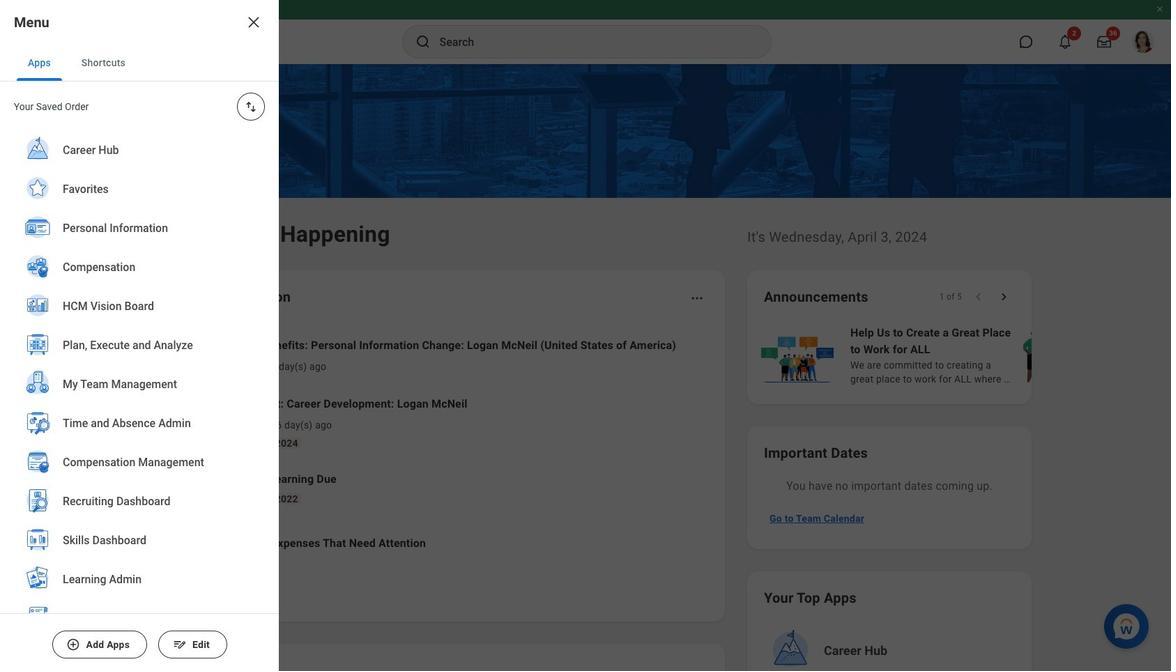 Task type: describe. For each thing, give the bounding box(es) containing it.
search image
[[415, 33, 431, 50]]

chevron left small image
[[972, 290, 986, 304]]

profile logan mcneil element
[[1125, 27, 1164, 57]]

chevron right small image
[[998, 290, 1012, 304]]

inbox image
[[176, 412, 197, 433]]

close environment banner image
[[1157, 5, 1165, 13]]

notifications large image
[[1059, 35, 1073, 49]]

text edit image
[[173, 638, 187, 652]]

plus circle image
[[66, 638, 80, 652]]



Task type: locate. For each thing, give the bounding box(es) containing it.
list
[[0, 131, 279, 672], [759, 324, 1172, 388], [156, 326, 709, 572]]

main content
[[0, 64, 1172, 672]]

tab list
[[0, 45, 279, 82]]

x image
[[246, 14, 262, 31]]

inbox image
[[176, 345, 197, 366]]

inbox large image
[[1098, 35, 1112, 49]]

banner
[[0, 0, 1172, 64]]

status
[[940, 292, 963, 303]]

global navigation dialog
[[0, 0, 279, 672]]

sort image
[[244, 100, 258, 114]]



Task type: vqa. For each thing, say whether or not it's contained in the screenshot.
first inbox image from the bottom of the page
yes



